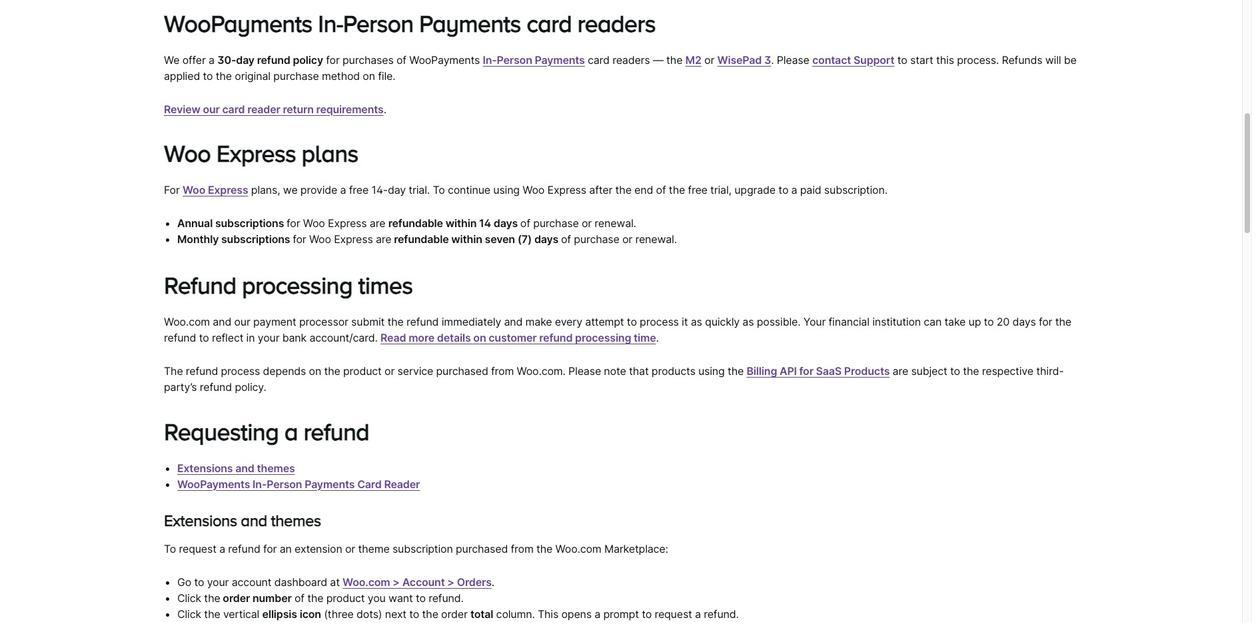 Task type: vqa. For each thing, say whether or not it's contained in the screenshot.


Task type: locate. For each thing, give the bounding box(es) containing it.
card left —
[[588, 53, 610, 66]]

of
[[397, 53, 407, 66], [656, 184, 666, 197], [521, 217, 531, 230], [561, 233, 571, 246], [295, 592, 305, 605]]

woo.com and our payment processor submit the refund immediately and make every attempt to process it as quickly as possible. your financial institution can take up to 20 days for the refund to reflect in your bank account/card.
[[164, 315, 1072, 345]]

0 horizontal spatial >
[[393, 576, 400, 589]]

express up plans,
[[217, 140, 296, 167]]

0 horizontal spatial woo.com
[[164, 315, 210, 329]]

a
[[209, 53, 215, 66], [340, 184, 346, 197], [792, 184, 798, 197], [285, 419, 298, 445], [219, 543, 225, 556], [595, 608, 601, 621], [695, 608, 701, 621]]

to down the offer
[[203, 69, 213, 82]]

1 horizontal spatial free
[[688, 184, 708, 197]]

1 vertical spatial extensions
[[164, 512, 237, 530]]

purchase inside to start this process. refunds will be applied to the original purchase method on file.
[[274, 69, 319, 82]]

1 click from the top
[[177, 592, 201, 605]]

and
[[213, 315, 231, 329], [504, 315, 523, 329], [236, 462, 255, 475], [241, 512, 267, 530]]

extensions and themes link
[[177, 462, 295, 475]]

purchased down details
[[436, 365, 489, 378]]

1 horizontal spatial payments
[[419, 10, 521, 37]]

renewal. down end
[[636, 233, 677, 246]]

subject
[[912, 365, 948, 378]]

our up in
[[234, 315, 251, 329]]

1 horizontal spatial request
[[655, 608, 693, 621]]

your right "go"
[[207, 576, 229, 589]]

we offer a 30-day refund policy for purchases of woopayments in-person payments card readers — the m2 or wisepad 3 . please contact support
[[164, 53, 895, 66]]

and down requesting a refund
[[236, 462, 255, 475]]

0 horizontal spatial as
[[691, 315, 703, 329]]

woopayments down extensions and themes link
[[177, 478, 250, 491]]

card up in-person payments link
[[527, 10, 572, 37]]

on right "depends"
[[309, 365, 322, 378]]

1 horizontal spatial your
[[258, 331, 280, 345]]

product down account/card.
[[343, 365, 382, 378]]

. down file.
[[384, 102, 387, 116]]

and down extensions and themes link
[[241, 512, 267, 530]]

order up vertical
[[223, 592, 250, 605]]

column.
[[497, 608, 535, 621]]

trial,
[[711, 184, 732, 197]]

. right wisepad
[[772, 53, 774, 66]]

themes up an on the left of the page
[[271, 512, 321, 530]]

reader
[[384, 478, 420, 491]]

of right (7) at top
[[561, 233, 571, 246]]

2 vertical spatial woopayments
[[177, 478, 250, 491]]

of down dashboard
[[295, 592, 305, 605]]

express down provide
[[328, 217, 367, 230]]

renewal.
[[595, 217, 637, 230], [636, 233, 677, 246]]

0 horizontal spatial person
[[267, 478, 302, 491]]

plans
[[302, 140, 359, 167]]

themes for extensions and themes woopayments in-person payments card reader
[[257, 462, 295, 475]]

1 as from the left
[[691, 315, 703, 329]]

readers up to start this process. refunds will be applied to the original purchase method on file.
[[578, 10, 656, 37]]

start
[[911, 53, 934, 66]]

request
[[179, 543, 217, 556], [655, 608, 693, 621]]

1 horizontal spatial >
[[448, 576, 455, 589]]

wisepad
[[718, 53, 762, 66]]

0 horizontal spatial your
[[207, 576, 229, 589]]

and up the reflect
[[213, 315, 231, 329]]

up
[[969, 315, 982, 329]]

0 vertical spatial process
[[640, 315, 679, 329]]

we
[[164, 53, 180, 66]]

process up the time
[[640, 315, 679, 329]]

1 vertical spatial woopayments
[[410, 53, 480, 66]]

order
[[223, 592, 250, 605], [441, 608, 468, 621]]

icon
[[300, 608, 321, 621]]

0 horizontal spatial using
[[494, 184, 520, 197]]

woo.com
[[164, 315, 210, 329], [556, 543, 602, 556], [343, 576, 390, 589]]

woopayments in-person payments card reader link
[[177, 478, 420, 491]]

the down account/card.
[[324, 365, 341, 378]]

account
[[232, 576, 272, 589]]

file.
[[378, 69, 396, 82]]

to right subject
[[951, 365, 961, 378]]

the left billing
[[728, 365, 744, 378]]

end
[[635, 184, 654, 197]]

2 as from the left
[[743, 315, 754, 329]]

for right 20
[[1040, 315, 1053, 329]]

1 horizontal spatial process
[[640, 315, 679, 329]]

card left the reader in the left of the page
[[222, 102, 245, 116]]

2 horizontal spatial card
[[588, 53, 610, 66]]

on down purchases at the top left of the page
[[363, 69, 375, 82]]

in- inside extensions and themes woopayments in-person payments card reader
[[253, 478, 267, 491]]

extensions and themes woopayments in-person payments card reader
[[177, 462, 420, 491]]

within down 14
[[452, 233, 483, 246]]

are subject to the respective third- party's refund policy.
[[164, 365, 1064, 394]]

0 vertical spatial on
[[363, 69, 375, 82]]

for up refund processing times
[[293, 233, 306, 246]]

processing
[[242, 272, 353, 299], [576, 331, 632, 345]]

be
[[1065, 53, 1077, 66]]

to
[[898, 53, 908, 66], [203, 69, 213, 82], [779, 184, 789, 197], [627, 315, 637, 329], [985, 315, 995, 329], [199, 331, 209, 345], [951, 365, 961, 378], [194, 576, 204, 589], [416, 592, 426, 605], [410, 608, 420, 621], [642, 608, 652, 621]]

1 horizontal spatial refund.
[[704, 608, 739, 621]]

purchased up 'orders'
[[456, 543, 508, 556]]

processor
[[299, 315, 349, 329]]

reader
[[247, 102, 281, 116]]

0 vertical spatial order
[[223, 592, 250, 605]]

order left 'total'
[[441, 608, 468, 621]]

the down '30-'
[[216, 69, 232, 82]]

days
[[494, 217, 518, 230], [535, 233, 559, 246], [1013, 315, 1037, 329]]

it
[[682, 315, 688, 329]]

0 vertical spatial extensions
[[177, 462, 233, 475]]

payments
[[419, 10, 521, 37], [535, 53, 585, 66], [305, 478, 355, 491]]

1 horizontal spatial woo.com
[[343, 576, 390, 589]]

1 horizontal spatial as
[[743, 315, 754, 329]]

want
[[389, 592, 413, 605]]

1 vertical spatial readers
[[613, 53, 651, 66]]

vertical
[[223, 608, 260, 621]]

1 vertical spatial purchased
[[456, 543, 508, 556]]

1 horizontal spatial day
[[388, 184, 406, 197]]

as right the quickly at right bottom
[[743, 315, 754, 329]]

1 horizontal spatial on
[[363, 69, 375, 82]]

please right 3
[[777, 53, 810, 66]]

1 horizontal spatial person
[[343, 10, 414, 37]]

woopayments down woopayments in-person payments card readers
[[410, 53, 480, 66]]

opens
[[562, 608, 592, 621]]

the left respective
[[964, 365, 980, 378]]

review
[[164, 102, 201, 116]]

submit
[[351, 315, 385, 329]]

themes up woopayments in-person payments card reader link
[[257, 462, 295, 475]]

> left 'orders'
[[448, 576, 455, 589]]

1 vertical spatial using
[[699, 365, 725, 378]]

0 horizontal spatial our
[[203, 102, 220, 116]]

are down 14-
[[370, 217, 386, 230]]

product inside go to your account dashboard at woo.com > account > orders . click the order number of the product you want to refund. click the vertical ellipsis icon (three dots) next to the order total column. this opens a prompt to request a refund.
[[327, 592, 365, 605]]

payments inside extensions and themes woopayments in-person payments card reader
[[305, 478, 355, 491]]

1 vertical spatial click
[[177, 608, 201, 621]]

0 vertical spatial processing
[[242, 272, 353, 299]]

billing api for saas products link
[[747, 365, 890, 378]]

please
[[777, 53, 810, 66], [569, 365, 601, 378]]

for up method
[[326, 53, 340, 66]]

woo.com up "you"
[[343, 576, 390, 589]]

. inside go to your account dashboard at woo.com > account > orders . click the order number of the product you want to refund. click the vertical ellipsis icon (three dots) next to the order total column. this opens a prompt to request a refund.
[[492, 576, 495, 589]]

.
[[772, 53, 774, 66], [384, 102, 387, 116], [656, 331, 659, 345], [492, 576, 495, 589]]

0 vertical spatial refund.
[[429, 592, 464, 605]]

m2
[[686, 53, 702, 66]]

purchased
[[436, 365, 489, 378], [456, 543, 508, 556]]

1 horizontal spatial our
[[234, 315, 251, 329]]

renewal. down after
[[595, 217, 637, 230]]

request up "go"
[[179, 543, 217, 556]]

1 vertical spatial payments
[[535, 53, 585, 66]]

using right continue
[[494, 184, 520, 197]]

2 > from the left
[[448, 576, 455, 589]]

extensions inside extensions and themes woopayments in-person payments card reader
[[177, 462, 233, 475]]

1 horizontal spatial order
[[441, 608, 468, 621]]

your inside woo.com and our payment processor submit the refund immediately and make every attempt to process it as quickly as possible. your financial institution can take up to 20 days for the refund to reflect in your bank account/card.
[[258, 331, 280, 345]]

days right 20
[[1013, 315, 1037, 329]]

0 vertical spatial are
[[370, 217, 386, 230]]

are
[[370, 217, 386, 230], [376, 233, 392, 246], [893, 365, 909, 378]]

person inside extensions and themes woopayments in-person payments card reader
[[267, 478, 302, 491]]

and for extensions and themes
[[241, 512, 267, 530]]

purchase for of
[[534, 217, 579, 230]]

on down the immediately on the left bottom of the page
[[474, 331, 486, 345]]

process up policy.
[[221, 365, 260, 378]]

attempt
[[586, 315, 624, 329]]

third-
[[1037, 365, 1064, 378]]

(three
[[324, 608, 354, 621]]

readers left —
[[613, 53, 651, 66]]

card
[[527, 10, 572, 37], [588, 53, 610, 66], [222, 102, 245, 116]]

free left 14-
[[349, 184, 369, 197]]

0 horizontal spatial days
[[494, 217, 518, 230]]

to start this process. refunds will be applied to the original purchase method on file.
[[164, 53, 1077, 82]]

the up icon
[[308, 592, 324, 605]]

woo express link
[[183, 184, 248, 197]]

the left end
[[616, 184, 632, 197]]

are left subject
[[893, 365, 909, 378]]

free left trial,
[[688, 184, 708, 197]]

0 vertical spatial readers
[[578, 10, 656, 37]]

2 vertical spatial in-
[[253, 478, 267, 491]]

0 horizontal spatial processing
[[242, 272, 353, 299]]

0 vertical spatial your
[[258, 331, 280, 345]]

refund up original on the left top of the page
[[257, 53, 291, 66]]

1 vertical spatial our
[[234, 315, 251, 329]]

person
[[343, 10, 414, 37], [497, 53, 533, 66], [267, 478, 302, 491]]

in-
[[318, 10, 343, 37], [483, 53, 497, 66], [253, 478, 267, 491]]

0 horizontal spatial in-
[[253, 478, 267, 491]]

to right next
[[410, 608, 420, 621]]

purchase
[[274, 69, 319, 82], [534, 217, 579, 230], [574, 233, 620, 246]]

for
[[164, 184, 180, 197]]

your down payment
[[258, 331, 280, 345]]

for inside woo.com and our payment processor submit the refund immediately and make every attempt to process it as quickly as possible. your financial institution can take up to 20 days for the refund to reflect in your bank account/card.
[[1040, 315, 1053, 329]]

are inside are subject to the respective third- party's refund policy.
[[893, 365, 909, 378]]

days inside woo.com and our payment processor submit the refund immediately and make every attempt to process it as quickly as possible. your financial institution can take up to 20 days for the refund to reflect in your bank account/card.
[[1013, 315, 1037, 329]]

0 vertical spatial day
[[236, 53, 255, 66]]

and inside extensions and themes woopayments in-person payments card reader
[[236, 462, 255, 475]]

woo.com inside go to your account dashboard at woo.com > account > orders . click the order number of the product you want to refund. click the vertical ellipsis icon (three dots) next to the order total column. this opens a prompt to request a refund.
[[343, 576, 390, 589]]

2 click from the top
[[177, 608, 201, 621]]

2 vertical spatial card
[[222, 102, 245, 116]]

days up seven
[[494, 217, 518, 230]]

request right prompt
[[655, 608, 693, 621]]

0 horizontal spatial free
[[349, 184, 369, 197]]

1 vertical spatial please
[[569, 365, 601, 378]]

0 horizontal spatial process
[[221, 365, 260, 378]]

please left 'note'
[[569, 365, 601, 378]]

0 vertical spatial woo.com
[[164, 315, 210, 329]]

0 vertical spatial themes
[[257, 462, 295, 475]]

2 vertical spatial woo.com
[[343, 576, 390, 589]]

1 vertical spatial purchase
[[534, 217, 579, 230]]

woo.com down "refund"
[[164, 315, 210, 329]]

this
[[538, 608, 559, 621]]

financial
[[829, 315, 870, 329]]

original
[[235, 69, 271, 82]]

1 vertical spatial day
[[388, 184, 406, 197]]

within left 14
[[446, 217, 477, 230]]

0 vertical spatial purchase
[[274, 69, 319, 82]]

1 horizontal spatial to
[[433, 184, 445, 197]]

1 vertical spatial days
[[535, 233, 559, 246]]

1 horizontal spatial please
[[777, 53, 810, 66]]

requirements
[[316, 102, 384, 116]]

1 horizontal spatial processing
[[576, 331, 632, 345]]

2 vertical spatial are
[[893, 365, 909, 378]]

1 vertical spatial process
[[221, 365, 260, 378]]

20
[[997, 315, 1010, 329]]

woopayments inside extensions and themes woopayments in-person payments card reader
[[177, 478, 250, 491]]

purchase down policy at left
[[274, 69, 319, 82]]

1 horizontal spatial in-
[[318, 10, 343, 37]]

to right up
[[985, 315, 995, 329]]

on inside to start this process. refunds will be applied to the original purchase method on file.
[[363, 69, 375, 82]]

0 horizontal spatial refund.
[[429, 592, 464, 605]]

extensions down extensions and themes link
[[164, 512, 237, 530]]

note
[[604, 365, 627, 378]]

1 vertical spatial your
[[207, 576, 229, 589]]

processing up payment
[[242, 272, 353, 299]]

themes inside extensions and themes woopayments in-person payments card reader
[[257, 462, 295, 475]]

1 vertical spatial person
[[497, 53, 533, 66]]

are up "times"
[[376, 233, 392, 246]]

day up original on the left top of the page
[[236, 53, 255, 66]]

0 horizontal spatial order
[[223, 592, 250, 605]]

days right (7) at top
[[535, 233, 559, 246]]

using
[[494, 184, 520, 197], [699, 365, 725, 378]]

day left trial.
[[388, 184, 406, 197]]

offer
[[182, 53, 206, 66]]

go
[[177, 576, 191, 589]]

themes for extensions and themes
[[271, 512, 321, 530]]

read
[[381, 331, 406, 345]]

2 vertical spatial on
[[309, 365, 322, 378]]

marketplace:
[[605, 543, 669, 556]]

subscriptions
[[215, 217, 284, 230], [221, 233, 290, 246]]

account
[[403, 576, 445, 589]]

the right end
[[669, 184, 686, 197]]

. up 'total'
[[492, 576, 495, 589]]

1 vertical spatial subscriptions
[[221, 233, 290, 246]]

1 free from the left
[[349, 184, 369, 197]]

process inside woo.com and our payment processor submit the refund immediately and make every attempt to process it as quickly as possible. your financial institution can take up to 20 days for the refund to reflect in your bank account/card.
[[640, 315, 679, 329]]

immediately
[[442, 315, 502, 329]]

review our card reader return requirements link
[[164, 102, 384, 116]]

from
[[491, 365, 514, 378], [511, 543, 534, 556]]

extensions for extensions and themes
[[164, 512, 237, 530]]

m2 link
[[686, 53, 702, 66]]

purchase down after
[[574, 233, 620, 246]]

woo.com inside woo.com and our payment processor submit the refund immediately and make every attempt to process it as quickly as possible. your financial institution can take up to 20 days for the refund to reflect in your bank account/card.
[[164, 315, 210, 329]]

of right end
[[656, 184, 666, 197]]

2 vertical spatial payments
[[305, 478, 355, 491]]

readers
[[578, 10, 656, 37], [613, 53, 651, 66]]

the down account
[[422, 608, 439, 621]]

2 vertical spatial person
[[267, 478, 302, 491]]

as
[[691, 315, 703, 329], [743, 315, 754, 329]]

product up the (three
[[327, 592, 365, 605]]

1 vertical spatial refundable
[[394, 233, 449, 246]]

as right it
[[691, 315, 703, 329]]



Task type: describe. For each thing, give the bounding box(es) containing it.
0 vertical spatial within
[[446, 217, 477, 230]]

extensions and themes
[[164, 512, 321, 530]]

make
[[526, 315, 552, 329]]

1 horizontal spatial using
[[699, 365, 725, 378]]

0 horizontal spatial request
[[179, 543, 217, 556]]

party's
[[164, 381, 197, 394]]

14
[[479, 217, 491, 230]]

2 vertical spatial purchase
[[574, 233, 620, 246]]

the
[[164, 365, 183, 378]]

1 horizontal spatial days
[[535, 233, 559, 246]]

0 vertical spatial subscriptions
[[215, 217, 284, 230]]

api
[[780, 365, 797, 378]]

0 horizontal spatial day
[[236, 53, 255, 66]]

3
[[765, 53, 772, 66]]

requesting
[[164, 419, 279, 445]]

times
[[358, 272, 413, 299]]

to up the time
[[627, 315, 637, 329]]

1 vertical spatial refund.
[[704, 608, 739, 621]]

ellipsis
[[262, 608, 297, 621]]

read more details on customer refund processing time .
[[381, 331, 659, 345]]

0 vertical spatial woopayments
[[164, 10, 313, 37]]

products
[[845, 365, 890, 378]]

request inside go to your account dashboard at woo.com > account > orders . click the order number of the product you want to refund. click the vertical ellipsis icon (three dots) next to the order total column. this opens a prompt to request a refund.
[[655, 608, 693, 621]]

contact
[[813, 53, 852, 66]]

1 vertical spatial on
[[474, 331, 486, 345]]

1 vertical spatial to
[[164, 543, 176, 556]]

respective
[[983, 365, 1034, 378]]

refund up the
[[164, 331, 196, 345]]

the right —
[[667, 53, 683, 66]]

for left an on the left of the page
[[263, 543, 277, 556]]

contact support link
[[813, 53, 895, 66]]

go to your account dashboard at woo.com > account > orders . click the order number of the product you want to refund. click the vertical ellipsis icon (three dots) next to the order total column. this opens a prompt to request a refund.
[[177, 576, 739, 621]]

theme
[[358, 543, 390, 556]]

0 horizontal spatial please
[[569, 365, 601, 378]]

account/card.
[[310, 331, 378, 345]]

—
[[653, 53, 664, 66]]

the left vertical
[[204, 608, 220, 621]]

refund up extensions and themes woopayments in-person payments card reader
[[304, 419, 369, 445]]

requesting a refund
[[164, 419, 369, 445]]

refund down extensions and themes
[[228, 543, 260, 556]]

more
[[409, 331, 435, 345]]

0 vertical spatial refundable
[[389, 217, 443, 230]]

method
[[322, 69, 360, 82]]

to down account
[[416, 592, 426, 605]]

annual subscriptions for woo express are refundable within 14 days of purchase or renewal. monthly subscriptions for woo express are refundable within seven (7) days of purchase or renewal.
[[177, 217, 677, 246]]

1 vertical spatial processing
[[576, 331, 632, 345]]

for down we
[[287, 217, 300, 230]]

take
[[945, 315, 966, 329]]

an
[[280, 543, 292, 556]]

the up this
[[537, 543, 553, 556]]

upgrade
[[735, 184, 776, 197]]

and for woo.com and our payment processor submit the refund immediately and make every attempt to process it as quickly as possible. your financial institution can take up to 20 days for the refund to reflect in your bank account/card.
[[213, 315, 231, 329]]

read more details on customer refund processing time link
[[381, 331, 656, 345]]

the inside are subject to the respective third- party's refund policy.
[[964, 365, 980, 378]]

service
[[398, 365, 434, 378]]

refund inside are subject to the respective third- party's refund policy.
[[200, 381, 232, 394]]

applied
[[164, 69, 200, 82]]

every
[[555, 315, 583, 329]]

your inside go to your account dashboard at woo.com > account > orders . click the order number of the product you want to refund. click the vertical ellipsis icon (three dots) next to the order total column. this opens a prompt to request a refund.
[[207, 576, 229, 589]]

1 vertical spatial order
[[441, 608, 468, 621]]

saas
[[817, 365, 842, 378]]

time
[[634, 331, 656, 345]]

quickly
[[706, 315, 740, 329]]

refunds
[[1003, 53, 1043, 66]]

monthly
[[177, 233, 219, 246]]

0 vertical spatial renewal.
[[595, 217, 637, 230]]

can
[[924, 315, 942, 329]]

the left the number
[[204, 592, 220, 605]]

express left plans,
[[208, 184, 248, 197]]

possible.
[[757, 315, 801, 329]]

this
[[937, 53, 955, 66]]

to right "go"
[[194, 576, 204, 589]]

1 vertical spatial from
[[511, 543, 534, 556]]

the up read
[[388, 315, 404, 329]]

at
[[330, 576, 340, 589]]

provide
[[301, 184, 338, 197]]

express left after
[[548, 184, 587, 197]]

of right purchases at the top left of the page
[[397, 53, 407, 66]]

the up third-
[[1056, 315, 1072, 329]]

subscription
[[393, 543, 453, 556]]

1 vertical spatial are
[[376, 233, 392, 246]]

orders
[[457, 576, 492, 589]]

(7)
[[518, 233, 532, 246]]

that
[[629, 365, 649, 378]]

extensions for extensions and themes woopayments in-person payments card reader
[[177, 462, 233, 475]]

0 vertical spatial product
[[343, 365, 382, 378]]

we
[[283, 184, 298, 197]]

to left paid
[[779, 184, 789, 197]]

prompt
[[604, 608, 639, 621]]

0 vertical spatial purchased
[[436, 365, 489, 378]]

will
[[1046, 53, 1062, 66]]

card
[[357, 478, 382, 491]]

of inside go to your account dashboard at woo.com > account > orders . click the order number of the product you want to refund. click the vertical ellipsis icon (three dots) next to the order total column. this opens a prompt to request a refund.
[[295, 592, 305, 605]]

in
[[246, 331, 255, 345]]

express down 14-
[[334, 233, 373, 246]]

details
[[437, 331, 471, 345]]

review our card reader return requirements .
[[164, 102, 387, 116]]

0 vertical spatial from
[[491, 365, 514, 378]]

woo express plans
[[164, 140, 359, 167]]

woo.com.
[[517, 365, 566, 378]]

1 vertical spatial woo.com
[[556, 543, 602, 556]]

the refund process depends on the product or service purchased from woo.com. please note that products using the billing api for saas products
[[164, 365, 890, 378]]

policy
[[293, 53, 323, 66]]

return
[[283, 102, 314, 116]]

trial.
[[409, 184, 430, 197]]

for right the 'api'
[[800, 365, 814, 378]]

refund up party's at the bottom of the page
[[186, 365, 218, 378]]

to left start
[[898, 53, 908, 66]]

2 horizontal spatial person
[[497, 53, 533, 66]]

to left the reflect
[[199, 331, 209, 345]]

to right prompt
[[642, 608, 652, 621]]

2 horizontal spatial payments
[[535, 53, 585, 66]]

0 horizontal spatial card
[[222, 102, 245, 116]]

0 vertical spatial in-
[[318, 10, 343, 37]]

refund processing times
[[164, 272, 413, 299]]

1 vertical spatial renewal.
[[636, 233, 677, 246]]

policy.
[[235, 381, 267, 394]]

reflect
[[212, 331, 244, 345]]

institution
[[873, 315, 922, 329]]

and up customer
[[504, 315, 523, 329]]

our inside woo.com and our payment processor submit the refund immediately and make every attempt to process it as quickly as possible. your financial institution can take up to 20 days for the refund to reflect in your bank account/card.
[[234, 315, 251, 329]]

0 vertical spatial to
[[433, 184, 445, 197]]

1 > from the left
[[393, 576, 400, 589]]

refund down every
[[540, 331, 573, 345]]

0 horizontal spatial on
[[309, 365, 322, 378]]

of up (7) at top
[[521, 217, 531, 230]]

woo.com > account > orders link
[[343, 576, 492, 589]]

dots)
[[357, 608, 382, 621]]

0 vertical spatial person
[[343, 10, 414, 37]]

0 vertical spatial payments
[[419, 10, 521, 37]]

annual
[[177, 217, 213, 230]]

the inside to start this process. refunds will be applied to the original purchase method on file.
[[216, 69, 232, 82]]

refund
[[164, 272, 236, 299]]

2 free from the left
[[688, 184, 708, 197]]

0 vertical spatial days
[[494, 217, 518, 230]]

next
[[385, 608, 407, 621]]

seven
[[485, 233, 515, 246]]

and for extensions and themes woopayments in-person payments card reader
[[236, 462, 255, 475]]

you
[[368, 592, 386, 605]]

extension
[[295, 543, 343, 556]]

refund up more
[[407, 315, 439, 329]]

0 vertical spatial using
[[494, 184, 520, 197]]

to inside are subject to the respective third- party's refund policy.
[[951, 365, 961, 378]]

bank
[[283, 331, 307, 345]]

30-
[[218, 53, 236, 66]]

1 vertical spatial within
[[452, 233, 483, 246]]

your
[[804, 315, 826, 329]]

purchase for original
[[274, 69, 319, 82]]

payment
[[253, 315, 296, 329]]

paid
[[801, 184, 822, 197]]

process.
[[958, 53, 1000, 66]]

1 vertical spatial in-
[[483, 53, 497, 66]]

. up products
[[656, 331, 659, 345]]

products
[[652, 365, 696, 378]]

0 vertical spatial card
[[527, 10, 572, 37]]

for woo express plans, we provide a free 14-day trial. to continue using woo express after the end of the free trial, upgrade to a paid subscription.
[[164, 184, 888, 197]]

0 vertical spatial please
[[777, 53, 810, 66]]



